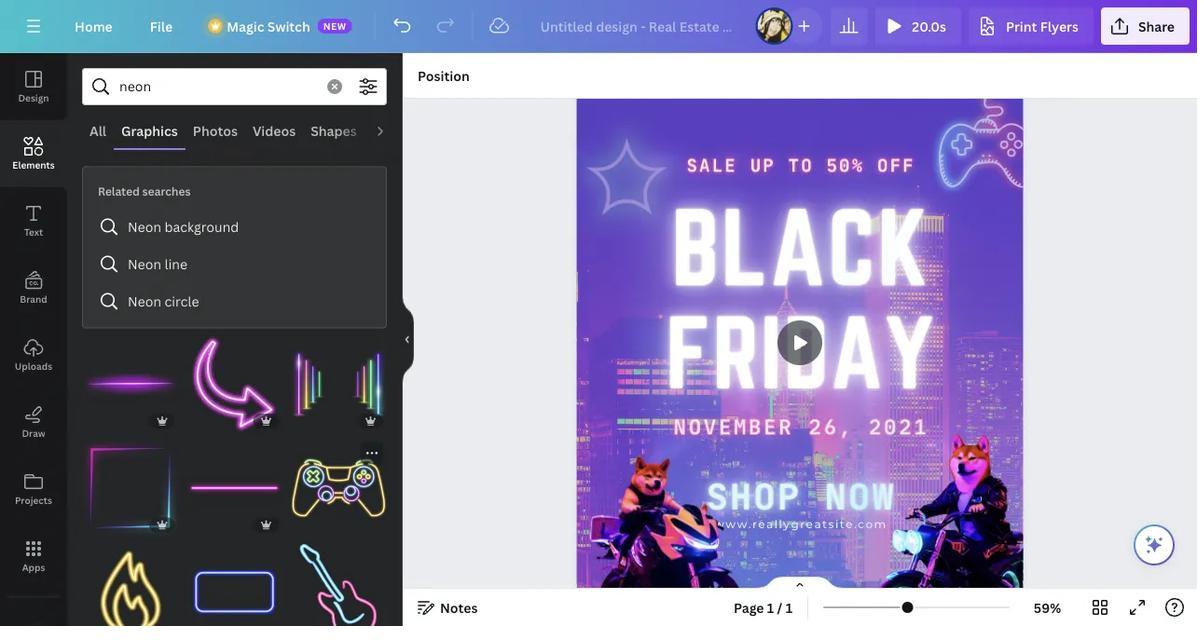 Task type: locate. For each thing, give the bounding box(es) containing it.
neon left circle
[[128, 293, 161, 310]]

photos
[[193, 122, 238, 139]]

neon down related searches
[[128, 218, 161, 236]]

switch
[[267, 17, 310, 35]]

print flyers button
[[969, 7, 1094, 45]]

neon
[[128, 218, 161, 236], [128, 255, 161, 273], [128, 293, 161, 310]]

audio image
[[0, 605, 67, 627]]

neon line design image
[[82, 62, 179, 159]]

shop
[[707, 475, 801, 518]]

1 1 from the left
[[767, 599, 774, 617]]

apps
[[22, 561, 45, 574]]

sale
[[687, 155, 738, 177]]

file button
[[135, 7, 188, 45]]

all button
[[82, 113, 114, 148]]

brand button
[[0, 255, 67, 322]]

line
[[165, 255, 187, 273]]

apps button
[[0, 523, 67, 590]]

neon left "line"
[[128, 255, 161, 273]]

2 1 from the left
[[786, 599, 793, 617]]

page
[[734, 599, 764, 617]]

design button
[[0, 53, 67, 120]]

november
[[674, 414, 794, 440]]

side panel tab list
[[0, 53, 67, 627]]

projects
[[15, 494, 52, 507]]

neon background button
[[90, 208, 379, 246]]

0 horizontal spatial 1
[[767, 599, 774, 617]]

neon circle
[[128, 293, 199, 310]]

notes button
[[410, 593, 485, 623]]

shapes
[[311, 122, 357, 139]]

colorful spotlight image
[[577, 104, 962, 627], [769, 112, 1154, 627]]

searches
[[142, 184, 191, 199]]

3 neon from the top
[[128, 293, 161, 310]]

1 horizontal spatial 1
[[786, 599, 793, 617]]

show pages image
[[755, 576, 845, 591]]

brand
[[20, 293, 47, 305]]

related
[[98, 184, 140, 199]]

59% button
[[1018, 593, 1078, 623]]

1 right /
[[786, 599, 793, 617]]

draw button
[[0, 389, 67, 456]]

file
[[150, 17, 173, 35]]

hide image
[[402, 295, 414, 385]]

pink neon arrow image
[[186, 336, 283, 433]]

group
[[82, 62, 179, 159], [186, 62, 283, 159], [290, 62, 387, 159], [82, 325, 179, 433], [186, 325, 283, 433], [290, 325, 387, 433], [82, 429, 179, 537], [186, 429, 283, 537], [290, 432, 387, 537], [82, 533, 179, 627], [186, 533, 283, 627], [290, 544, 387, 627]]

text
[[24, 226, 43, 238]]

magic switch
[[227, 17, 310, 35]]

share
[[1139, 17, 1175, 35]]

game console neon style image
[[290, 440, 387, 537]]

1 neon from the top
[[128, 218, 161, 236]]

position
[[418, 67, 470, 84]]

basic neon fire image
[[82, 544, 179, 627]]

1 left /
[[767, 599, 774, 617]]

2 neon from the top
[[128, 255, 161, 273]]

neon inside button
[[128, 293, 161, 310]]

0 vertical spatial neon
[[128, 218, 161, 236]]

Search elements search field
[[119, 69, 316, 104]]

neon square frame image
[[82, 440, 179, 537]]

background
[[165, 218, 239, 236]]

neon line
[[128, 255, 187, 273]]

november 26, 2021
[[674, 414, 929, 440]]

home link
[[60, 7, 128, 45]]

Design title text field
[[526, 7, 748, 45]]

2 vertical spatial neon
[[128, 293, 161, 310]]

sale up to 50% off
[[687, 155, 916, 177]]

50%
[[827, 155, 865, 177]]

neon inside button
[[128, 218, 161, 236]]

neon inside 'button'
[[128, 255, 161, 273]]

neon circle button
[[90, 283, 379, 320]]

lined retro anime guitar neon light image
[[290, 544, 387, 627]]

black
[[672, 190, 931, 305]]

to
[[789, 155, 814, 177]]

notes
[[440, 599, 478, 617]]

projects button
[[0, 456, 67, 523]]

1 vertical spatial neon
[[128, 255, 161, 273]]

basic neon rounded rectangle image
[[186, 544, 283, 627]]

flyers
[[1041, 17, 1079, 35]]

neon for neon circle
[[128, 293, 161, 310]]

draw
[[22, 427, 45, 440]]

1
[[767, 599, 774, 617], [786, 599, 793, 617]]

elements
[[12, 159, 55, 171]]



Task type: describe. For each thing, give the bounding box(es) containing it.
up
[[750, 155, 776, 177]]

pink neon circle icon image
[[186, 62, 283, 159]]

graphics button
[[114, 113, 185, 148]]

now
[[825, 475, 896, 518]]

text button
[[0, 187, 67, 255]]

2021
[[869, 414, 929, 440]]

magic
[[227, 17, 264, 35]]

circle
[[165, 293, 199, 310]]

videos button
[[245, 113, 303, 148]]

elements button
[[0, 120, 67, 187]]

neon for neon line
[[128, 255, 161, 273]]

neon background
[[128, 218, 239, 236]]

shop now
[[707, 475, 896, 518]]

audio button
[[364, 113, 417, 148]]

videos
[[253, 122, 296, 139]]

share button
[[1101, 7, 1190, 45]]

off
[[878, 155, 916, 177]]

59%
[[1034, 599, 1062, 617]]

lens flare purple color image
[[82, 336, 179, 433]]

neon light illustration image
[[186, 440, 283, 537]]

shapes button
[[303, 113, 364, 148]]

uploads
[[15, 360, 52, 373]]

neon light image
[[290, 336, 387, 433]]

position button
[[410, 61, 477, 90]]

photos button
[[185, 113, 245, 148]]

neon for neon background
[[128, 218, 161, 236]]

uploads button
[[0, 322, 67, 389]]

page 1 / 1
[[734, 599, 793, 617]]

light symbol neon illustration image
[[290, 62, 387, 159]]

neon line button
[[90, 246, 379, 283]]

26,
[[809, 414, 854, 440]]

print
[[1006, 17, 1037, 35]]

canva assistant image
[[1143, 534, 1166, 557]]

related searches list
[[90, 208, 379, 320]]

related searches
[[98, 184, 191, 199]]

audio
[[372, 122, 409, 139]]

/
[[777, 599, 783, 617]]

new
[[323, 20, 347, 32]]

20.0s button
[[875, 7, 962, 45]]

print flyers
[[1006, 17, 1079, 35]]

graphics
[[121, 122, 178, 139]]

design
[[18, 91, 49, 104]]

20.0s
[[912, 17, 947, 35]]

home
[[75, 17, 113, 35]]

www.reallygreatsite.com
[[714, 518, 888, 531]]

main menu bar
[[0, 0, 1198, 53]]

friday
[[666, 299, 936, 407]]

all
[[90, 122, 106, 139]]



Task type: vqa. For each thing, say whether or not it's contained in the screenshot.
Creators link
no



